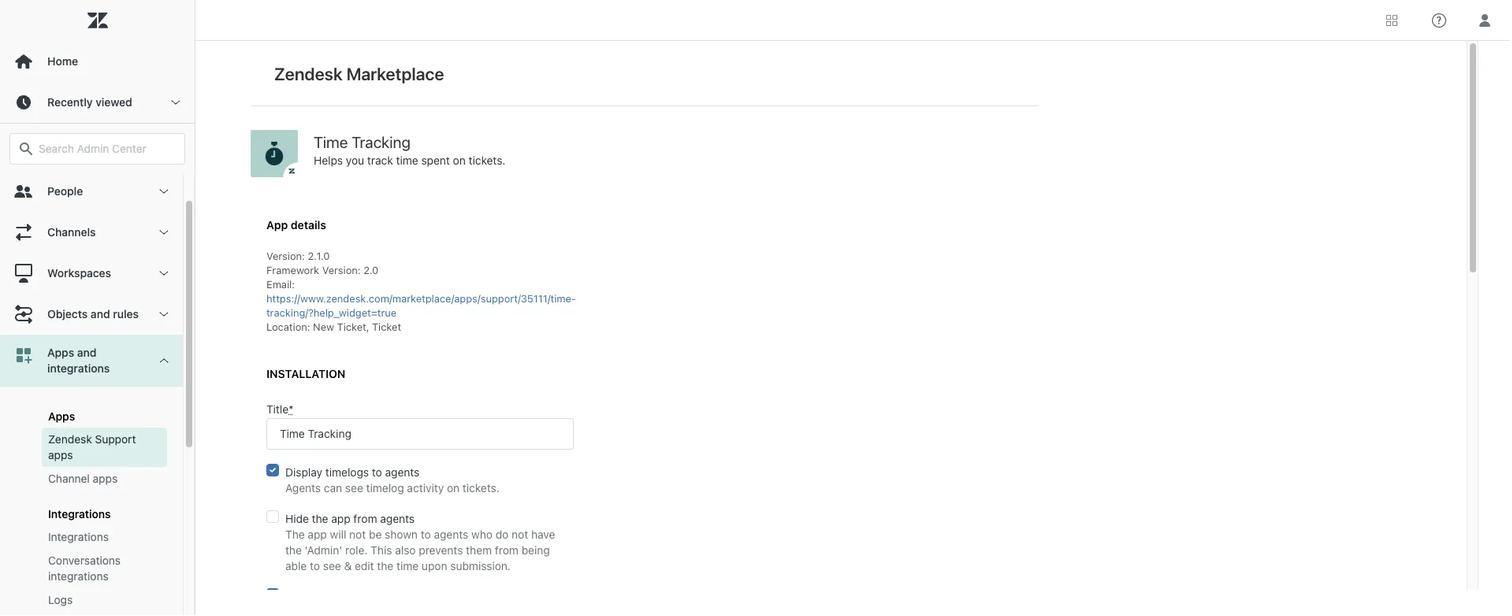 Task type: locate. For each thing, give the bounding box(es) containing it.
tree item inside primary element
[[0, 335, 183, 616]]

recently viewed button
[[0, 82, 195, 123]]

people button
[[0, 171, 183, 212]]

2 integrations element from the top
[[48, 530, 109, 546]]

tree item
[[0, 335, 183, 616]]

and down objects and rules dropdown button on the left
[[77, 346, 97, 360]]

0 vertical spatial integrations
[[47, 362, 110, 375]]

apps and integrations
[[47, 346, 110, 375]]

integrations inside apps and integrations dropdown button
[[47, 362, 110, 375]]

integrations
[[48, 508, 111, 521], [48, 531, 109, 544]]

apps down zendesk
[[48, 449, 73, 462]]

zendesk support apps link
[[42, 428, 167, 468]]

1 vertical spatial apps
[[93, 472, 118, 486]]

objects
[[47, 307, 88, 321]]

channel apps element
[[48, 471, 118, 487]]

integrations up apps element
[[47, 362, 110, 375]]

channel apps link
[[42, 468, 167, 491]]

logs element
[[48, 593, 73, 609]]

and inside dropdown button
[[91, 307, 110, 321]]

integrations down conversations
[[48, 570, 109, 583]]

None search field
[[2, 133, 193, 165]]

viewed
[[96, 95, 132, 109]]

and for objects
[[91, 307, 110, 321]]

apps inside apps and integrations
[[47, 346, 74, 360]]

apps up zendesk
[[48, 410, 75, 423]]

integrations inside conversations integrations
[[48, 570, 109, 583]]

apps down objects
[[47, 346, 74, 360]]

1 vertical spatial integrations
[[48, 531, 109, 544]]

channels button
[[0, 212, 183, 253]]

0 vertical spatial integrations
[[48, 508, 111, 521]]

integrations element
[[48, 508, 111, 521], [48, 530, 109, 546]]

0 vertical spatial and
[[91, 307, 110, 321]]

integrations element up integrations link
[[48, 508, 111, 521]]

conversations integrations
[[48, 554, 121, 583]]

apps inside zendesk support apps
[[48, 449, 73, 462]]

apps
[[47, 346, 74, 360], [48, 410, 75, 423]]

people
[[47, 184, 83, 198]]

integrations
[[47, 362, 110, 375], [48, 570, 109, 583]]

1 vertical spatial and
[[77, 346, 97, 360]]

recently
[[47, 95, 93, 109]]

tree containing people
[[0, 171, 195, 616]]

tree item containing apps and integrations
[[0, 335, 183, 616]]

and
[[91, 307, 110, 321], [77, 346, 97, 360]]

apps
[[48, 449, 73, 462], [93, 472, 118, 486]]

integrations up conversations
[[48, 531, 109, 544]]

tree
[[0, 171, 195, 616]]

apps element
[[48, 410, 75, 423]]

conversations
[[48, 554, 121, 568]]

and inside apps and integrations
[[77, 346, 97, 360]]

1 vertical spatial apps
[[48, 410, 75, 423]]

apps and integrations group
[[0, 387, 183, 616]]

1 horizontal spatial apps
[[93, 472, 118, 486]]

workspaces button
[[0, 253, 183, 294]]

zendesk products image
[[1387, 15, 1398, 26]]

primary element
[[0, 0, 196, 616]]

and left rules
[[91, 307, 110, 321]]

integrations up integrations link
[[48, 508, 111, 521]]

apps for apps and integrations
[[47, 346, 74, 360]]

integrations element up conversations
[[48, 530, 109, 546]]

objects and rules
[[47, 307, 139, 321]]

0 horizontal spatial apps
[[48, 449, 73, 462]]

apps down 'zendesk support apps' link at the left bottom
[[93, 472, 118, 486]]

0 vertical spatial apps
[[47, 346, 74, 360]]

1 vertical spatial integrations
[[48, 570, 109, 583]]

integrations link
[[42, 526, 167, 550]]

apps inside group
[[48, 410, 75, 423]]

0 vertical spatial apps
[[48, 449, 73, 462]]

and for apps
[[77, 346, 97, 360]]

conversations integrations element
[[48, 553, 161, 585]]

1 vertical spatial integrations element
[[48, 530, 109, 546]]

0 vertical spatial integrations element
[[48, 508, 111, 521]]



Task type: describe. For each thing, give the bounding box(es) containing it.
1 integrations from the top
[[48, 508, 111, 521]]

channel apps
[[48, 472, 118, 486]]

support
[[95, 433, 136, 446]]

apps inside channel apps element
[[93, 472, 118, 486]]

1 integrations element from the top
[[48, 508, 111, 521]]

apps and integrations button
[[0, 335, 183, 387]]

home button
[[0, 41, 195, 82]]

help image
[[1433, 13, 1447, 27]]

user menu image
[[1475, 10, 1496, 30]]

logs
[[48, 594, 73, 607]]

zendesk support apps element
[[48, 432, 161, 464]]

conversations integrations link
[[42, 550, 167, 589]]

channel
[[48, 472, 90, 486]]

recently viewed
[[47, 95, 132, 109]]

zendesk
[[48, 433, 92, 446]]

objects and rules button
[[0, 294, 183, 335]]

channels
[[47, 225, 96, 239]]

logs link
[[42, 589, 167, 613]]

none search field inside primary element
[[2, 133, 193, 165]]

workspaces
[[47, 266, 111, 280]]

tree inside primary element
[[0, 171, 195, 616]]

apps for apps element
[[48, 410, 75, 423]]

2 integrations from the top
[[48, 531, 109, 544]]

zendesk support apps
[[48, 433, 136, 462]]

home
[[47, 54, 78, 68]]

Search Admin Center field
[[39, 142, 175, 156]]

rules
[[113, 307, 139, 321]]



Task type: vqa. For each thing, say whether or not it's contained in the screenshot.
tree item at the bottom of page containing Apps and integrations
yes



